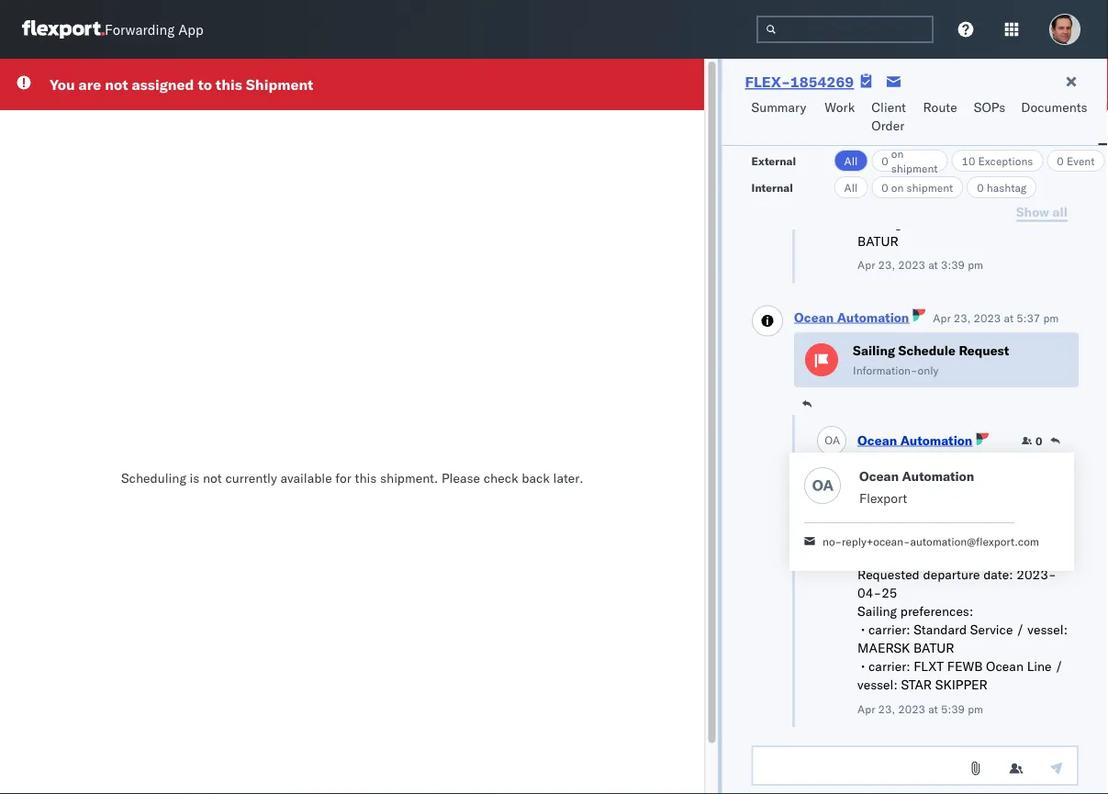 Task type: describe. For each thing, give the bounding box(es) containing it.
flexport. image
[[22, 20, 105, 39]]

ocean automation for the top ocean automation button
[[794, 309, 909, 325]]

no-
[[823, 535, 842, 549]]

all button for internal
[[834, 176, 868, 198]]

sailing for sailing schedule request information-only
[[853, 343, 895, 359]]

ocean automation for bottommost ocean automation button
[[857, 432, 972, 449]]

string: al2
[[868, 215, 932, 231]]

documents button
[[1014, 91, 1099, 145]]

10 exceptions
[[962, 154, 1033, 168]]

1 vertical spatial ocean automation button
[[857, 432, 972, 449]]

0 vertical spatial ocean automation button
[[794, 309, 909, 325]]

maersk inside • carrier: standard service / vessel: maersk batur • carrier: flxt fewb ocean line / vessel: star skipper
[[857, 640, 910, 656]]

please
[[442, 470, 480, 486]]

assigned
[[132, 75, 194, 94]]

hashtag
[[987, 180, 1027, 194]]

work
[[825, 99, 855, 115]]

date:
[[983, 567, 1013, 583]]

24.
[[1041, 530, 1061, 546]]

available
[[280, 470, 332, 486]]

to
[[198, 75, 212, 94]]

5:37
[[1016, 311, 1040, 325]]

back
[[522, 470, 550, 486]]

sailing for sailing preferences:
[[857, 604, 897, 620]]

app
[[178, 21, 204, 38]]

summary
[[752, 99, 806, 115]]

service
[[923, 549, 964, 565]]

2 requested from the top
[[857, 567, 919, 583]]

flex-
[[745, 73, 790, 91]]

all for external
[[844, 154, 858, 168]]

0 horizontal spatial vessel:
[[857, 677, 897, 693]]

pm for apr 23, 2023 at 5:39 pm
[[967, 702, 983, 716]]

parker cheng (pcheng@flexport.com) sailing schedule request exception for this shipment on 2023-04-24. requested service level: premium
[[857, 475, 1065, 565]]

2
[[857, 453, 864, 466]]

flexport
[[859, 490, 907, 506]]

pm for apr 23, 2023 at 3:39 pm
[[967, 258, 983, 272]]

0 hashtag
[[977, 180, 1027, 194]]

apr 23, 2023 at 5:39 pm
[[857, 702, 983, 716]]

at for 5:37
[[1003, 311, 1013, 325]]

23, for apr 23, 2023 at 3:39 pm
[[878, 258, 895, 272]]

not for is
[[203, 470, 222, 486]]

1854269
[[790, 73, 854, 91]]

information-
[[853, 364, 917, 377]]

maersk batur
[[857, 215, 1043, 249]]

1 vertical spatial automation
[[900, 432, 972, 449]]

23, for apr 23, 2023 at 5:37 pm
[[953, 311, 970, 325]]

0 left "event"
[[1057, 154, 1064, 168]]

automation inside ocean automation flexport
[[902, 468, 974, 484]]

ocean automation flexport
[[859, 468, 974, 506]]

schedule inside parker cheng (pcheng@flexport.com) sailing schedule request exception for this shipment on 2023-04-24. requested service level: premium
[[900, 512, 954, 528]]

al2
[[909, 215, 932, 231]]

on inside parker cheng (pcheng@flexport.com) sailing schedule request exception for this shipment on 2023-04-24. requested service level: premium
[[959, 530, 974, 546]]

flex-1854269 link
[[745, 73, 854, 91]]

cheng
[[898, 475, 936, 491]]

apr 23, 2023 at 5:37 pm
[[933, 311, 1059, 325]]

2 carrier: from the top
[[868, 659, 910, 675]]

order
[[872, 118, 905, 134]]

standard
[[913, 622, 967, 638]]

3:39
[[941, 258, 965, 272]]

2023 for 5:37
[[973, 311, 1001, 325]]

sops
[[974, 99, 1006, 115]]

2 parties button
[[857, 451, 912, 467]]

2023 for 5:39
[[898, 702, 925, 716]]

summary button
[[744, 91, 817, 145]]

batur inside maersk batur
[[857, 233, 898, 249]]

shipment
[[246, 75, 313, 94]]

2023- inside parker cheng (pcheng@flexport.com) sailing schedule request exception for this shipment on 2023-04-24. requested service level: premium
[[977, 530, 1017, 546]]

scheduling
[[121, 470, 186, 486]]

event
[[1067, 154, 1095, 168]]

0 horizontal spatial for
[[335, 470, 351, 486]]

exception
[[1009, 512, 1065, 528]]

route
[[923, 99, 957, 115]]

line
[[1027, 659, 1051, 675]]

23, for apr 23, 2023 at 5:39 pm
[[878, 702, 895, 716]]

forwarding
[[105, 21, 175, 38]]

at for 3:39
[[928, 258, 938, 272]]

requested inside parker cheng (pcheng@flexport.com) sailing schedule request exception for this shipment on 2023-04-24. requested service level: premium
[[857, 549, 919, 565]]

apr for apr 23, 2023 at 3:39 pm
[[857, 258, 875, 272]]

0 on shipment for 10
[[882, 146, 938, 175]]

route button
[[916, 91, 967, 145]]

skipper
[[935, 677, 987, 693]]

scheduling is not currently available for this shipment. please check back later.
[[121, 470, 584, 486]]

this inside parker cheng (pcheng@flexport.com) sailing schedule request exception for this shipment on 2023-04-24. requested service level: premium
[[877, 530, 898, 546]]

1 vertical spatial this
[[355, 470, 377, 486]]

0 vertical spatial a
[[832, 434, 840, 448]]

0 left hashtag
[[977, 180, 984, 194]]

shipment.
[[380, 470, 438, 486]]

apr 23, 2023 at 3:39 pm
[[857, 258, 983, 272]]

departure
[[923, 567, 980, 583]]

client order button
[[864, 91, 916, 145]]

5:39
[[941, 702, 965, 716]]

sailing preferences:
[[857, 604, 973, 620]]

all for internal
[[844, 180, 858, 194]]

forwarding app link
[[22, 20, 204, 39]]

shipment inside parker cheng (pcheng@flexport.com) sailing schedule request exception for this shipment on 2023-04-24. requested service level: premium
[[902, 530, 956, 546]]

shipment for 0
[[907, 180, 953, 194]]

you
[[50, 75, 75, 94]]

• carrier: standard service / vessel: maersk batur • carrier: flxt fewb ocean line / vessel: star skipper
[[857, 622, 1067, 693]]

sops button
[[967, 91, 1014, 145]]

client order
[[872, 99, 906, 134]]

requested departure date:
[[857, 567, 1013, 583]]

reply+ocean-
[[842, 535, 910, 549]]

0 vertical spatial o a
[[824, 434, 840, 448]]

work button
[[817, 91, 864, 145]]

0 horizontal spatial this
[[216, 75, 242, 94]]

parties
[[867, 453, 912, 466]]

1 vertical spatial o a
[[812, 476, 834, 494]]

sailing schedule request information-only
[[853, 343, 1009, 377]]

10
[[962, 154, 975, 168]]

1 vertical spatial /
[[1055, 659, 1063, 675]]



Task type: vqa. For each thing, say whether or not it's contained in the screenshot.
Documents "button" to the left
no



Task type: locate. For each thing, give the bounding box(es) containing it.
1 vertical spatial maersk
[[857, 640, 910, 656]]

2 vertical spatial on
[[959, 530, 974, 546]]

parker
[[857, 475, 895, 491]]

pm right 5:37 in the top right of the page
[[1043, 311, 1059, 325]]

automation@flexport.com
[[910, 535, 1039, 549]]

2 vertical spatial apr
[[857, 702, 875, 716]]

1 vertical spatial schedule
[[900, 512, 954, 528]]

request
[[958, 343, 1009, 359], [958, 512, 1006, 528]]

sailing down 25
[[857, 604, 897, 620]]

0 vertical spatial schedule
[[898, 343, 955, 359]]

1 vertical spatial batur
[[913, 640, 954, 656]]

batur inside • carrier: standard service / vessel: maersk batur • carrier: flxt fewb ocean line / vessel: star skipper
[[913, 640, 954, 656]]

23, up sailing schedule request information-only
[[953, 311, 970, 325]]

2023 for 3:39
[[898, 258, 925, 272]]

0 vertical spatial request
[[958, 343, 1009, 359]]

2 vertical spatial 2023
[[898, 702, 925, 716]]

client
[[872, 99, 906, 115]]

1 vertical spatial not
[[203, 470, 222, 486]]

0 vertical spatial shipment
[[891, 161, 938, 175]]

04-
[[1017, 530, 1041, 546], [857, 585, 881, 601]]

only
[[917, 364, 938, 377]]

premium
[[1001, 549, 1053, 565]]

forwarding app
[[105, 21, 204, 38]]

2023
[[898, 258, 925, 272], [973, 311, 1001, 325], [898, 702, 925, 716]]

04- up premium
[[1017, 530, 1041, 546]]

0 up exception
[[1035, 434, 1042, 448]]

0 up string:
[[882, 180, 889, 194]]

1 horizontal spatial maersk
[[990, 215, 1043, 231]]

0 vertical spatial ocean automation
[[794, 309, 909, 325]]

0 horizontal spatial maersk
[[857, 640, 910, 656]]

documents
[[1021, 99, 1088, 115]]

None text field
[[757, 16, 934, 43], [752, 746, 1079, 786], [757, 16, 934, 43], [752, 746, 1079, 786]]

ocean automation button up information-
[[794, 309, 909, 325]]

1 all from the top
[[844, 154, 858, 168]]

ocean automation up parties
[[857, 432, 972, 449]]

1 vertical spatial 2023-
[[1016, 567, 1056, 583]]

/ right service
[[1016, 622, 1024, 638]]

1 vertical spatial apr
[[933, 311, 950, 325]]

0 horizontal spatial 04-
[[857, 585, 881, 601]]

0 vertical spatial on
[[891, 146, 904, 160]]

/
[[1016, 622, 1024, 638], [1055, 659, 1063, 675]]

0 horizontal spatial batur
[[857, 233, 898, 249]]

1 vertical spatial request
[[958, 512, 1006, 528]]

23, left 5:39
[[878, 702, 895, 716]]

at
[[928, 258, 938, 272], [1003, 311, 1013, 325], [928, 702, 938, 716]]

1 horizontal spatial 04-
[[1017, 530, 1041, 546]]

request inside parker cheng (pcheng@flexport.com) sailing schedule request exception for this shipment on 2023-04-24. requested service level: premium
[[958, 512, 1006, 528]]

2 vertical spatial 23,
[[878, 702, 895, 716]]

request inside sailing schedule request information-only
[[958, 343, 1009, 359]]

1 vertical spatial requested
[[857, 567, 919, 583]]

1 horizontal spatial for
[[857, 530, 873, 546]]

0 vertical spatial 2023
[[898, 258, 925, 272]]

2 all from the top
[[844, 180, 858, 194]]

(pcheng@flexport.com)
[[857, 494, 1000, 510]]

0 vertical spatial /
[[1016, 622, 1024, 638]]

1 horizontal spatial not
[[203, 470, 222, 486]]

2 vertical spatial sailing
[[857, 604, 897, 620]]

1 vertical spatial pm
[[1043, 311, 1059, 325]]

1 vertical spatial 23,
[[953, 311, 970, 325]]

•
[[861, 622, 865, 638], [861, 659, 865, 675]]

shipment inside 0 on shipment
[[891, 161, 938, 175]]

is
[[190, 470, 199, 486]]

0 vertical spatial 2023-
[[977, 530, 1017, 546]]

0 vertical spatial pm
[[967, 258, 983, 272]]

0 vertical spatial 0 on shipment
[[882, 146, 938, 175]]

0 vertical spatial not
[[105, 75, 128, 94]]

pm right 5:39
[[967, 702, 983, 716]]

0 horizontal spatial not
[[105, 75, 128, 94]]

04- up sailing preferences:
[[857, 585, 881, 601]]

• down sailing preferences:
[[861, 622, 865, 638]]

this
[[216, 75, 242, 94], [355, 470, 377, 486], [877, 530, 898, 546]]

internal
[[752, 180, 793, 194]]

25
[[881, 585, 897, 601]]

0 vertical spatial at
[[928, 258, 938, 272]]

2023- inside 2023- 04-25
[[1016, 567, 1056, 583]]

level:
[[967, 549, 998, 565]]

are
[[79, 75, 101, 94]]

on up string: al2
[[891, 180, 904, 194]]

0 inside 0 on shipment
[[882, 154, 889, 168]]

2 parties
[[857, 453, 912, 466]]

• left flxt
[[861, 659, 865, 675]]

apr
[[857, 258, 875, 272], [933, 311, 950, 325], [857, 702, 875, 716]]

1 vertical spatial 04-
[[857, 585, 881, 601]]

2 request from the top
[[958, 512, 1006, 528]]

vessel:
[[1027, 622, 1067, 638], [857, 677, 897, 693]]

not right "are"
[[105, 75, 128, 94]]

0 vertical spatial this
[[216, 75, 242, 94]]

/ right line
[[1055, 659, 1063, 675]]

1 horizontal spatial this
[[355, 470, 377, 486]]

you are not assigned to this shipment
[[50, 75, 313, 94]]

vessel: up line
[[1027, 622, 1067, 638]]

0 on shipment down "order"
[[882, 146, 938, 175]]

2 vertical spatial at
[[928, 702, 938, 716]]

apr for apr 23, 2023 at 5:39 pm
[[857, 702, 875, 716]]

exceptions
[[978, 154, 1033, 168]]

automation up cheng
[[900, 432, 972, 449]]

this down flexport
[[877, 530, 898, 546]]

carrier: up star
[[868, 659, 910, 675]]

maersk inside maersk batur
[[990, 215, 1043, 231]]

1 vertical spatial 2023
[[973, 311, 1001, 325]]

schedule inside sailing schedule request information-only
[[898, 343, 955, 359]]

pm
[[967, 258, 983, 272], [1043, 311, 1059, 325], [967, 702, 983, 716]]

schedule
[[898, 343, 955, 359], [900, 512, 954, 528]]

04- inside 2023- 04-25
[[857, 585, 881, 601]]

check
[[484, 470, 518, 486]]

2023 left 3:39
[[898, 258, 925, 272]]

shipment for 10
[[891, 161, 938, 175]]

requested
[[857, 549, 919, 565], [857, 567, 919, 583]]

ocean automation button up parties
[[857, 432, 972, 449]]

at left 3:39
[[928, 258, 938, 272]]

at for 5:39
[[928, 702, 938, 716]]

shipment up service
[[902, 530, 956, 546]]

on for 10 exceptions
[[891, 146, 904, 160]]

0 horizontal spatial /
[[1016, 622, 1024, 638]]

maersk down sailing preferences:
[[857, 640, 910, 656]]

1 vertical spatial sailing
[[857, 512, 897, 528]]

request down apr 23, 2023 at 5:37 pm
[[958, 343, 1009, 359]]

1 vertical spatial all
[[844, 180, 858, 194]]

sailing
[[853, 343, 895, 359], [857, 512, 897, 528], [857, 604, 897, 620]]

sailing up reply+ocean-
[[857, 512, 897, 528]]

no-reply+ocean-automation@flexport.com
[[823, 535, 1039, 549]]

1 carrier: from the top
[[868, 622, 910, 638]]

flxt
[[913, 659, 944, 675]]

shipment up al2
[[907, 180, 953, 194]]

2 • from the top
[[861, 659, 865, 675]]

for
[[335, 470, 351, 486], [857, 530, 873, 546]]

2023- up level:
[[977, 530, 1017, 546]]

0 on shipment up al2
[[882, 180, 953, 194]]

apr up sailing schedule request information-only
[[933, 311, 950, 325]]

1 vertical spatial o
[[812, 476, 823, 494]]

0 vertical spatial •
[[861, 622, 865, 638]]

batur down string:
[[857, 233, 898, 249]]

0 vertical spatial o
[[824, 434, 832, 448]]

o a
[[824, 434, 840, 448], [812, 476, 834, 494]]

external
[[752, 154, 796, 168]]

0 vertical spatial batur
[[857, 233, 898, 249]]

fewb
[[947, 659, 982, 675]]

for inside parker cheng (pcheng@flexport.com) sailing schedule request exception for this shipment on 2023-04-24. requested service level: premium
[[857, 530, 873, 546]]

carrier: down sailing preferences:
[[868, 622, 910, 638]]

this left "shipment." at left
[[355, 470, 377, 486]]

sailing inside sailing schedule request information-only
[[853, 343, 895, 359]]

0 vertical spatial 23,
[[878, 258, 895, 272]]

automation up information-
[[837, 309, 909, 325]]

all button for external
[[834, 150, 868, 172]]

currently
[[225, 470, 277, 486]]

on
[[891, 146, 904, 160], [891, 180, 904, 194], [959, 530, 974, 546]]

1 vertical spatial on
[[891, 180, 904, 194]]

star
[[901, 677, 932, 693]]

preferences:
[[900, 604, 973, 620]]

later.
[[553, 470, 584, 486]]

2 horizontal spatial this
[[877, 530, 898, 546]]

ocean inside ocean automation flexport
[[859, 468, 899, 484]]

0 vertical spatial for
[[335, 470, 351, 486]]

apr left 5:39
[[857, 702, 875, 716]]

1 vertical spatial 0 on shipment
[[882, 180, 953, 194]]

at left 5:39
[[928, 702, 938, 716]]

ocean inside • carrier: standard service / vessel: maersk batur • carrier: flxt fewb ocean line / vessel: star skipper
[[986, 659, 1023, 675]]

1 horizontal spatial vessel:
[[1027, 622, 1067, 638]]

04- inside parker cheng (pcheng@flexport.com) sailing schedule request exception for this shipment on 2023-04-24. requested service level: premium
[[1017, 530, 1041, 546]]

batur up flxt
[[913, 640, 954, 656]]

2023- 04-25
[[857, 567, 1056, 601]]

sailing inside parker cheng (pcheng@flexport.com) sailing schedule request exception for this shipment on 2023-04-24. requested service level: premium
[[857, 512, 897, 528]]

not
[[105, 75, 128, 94], [203, 470, 222, 486]]

0 event
[[1057, 154, 1095, 168]]

0 vertical spatial sailing
[[853, 343, 895, 359]]

automation up (pcheng@flexport.com)
[[902, 468, 974, 484]]

1 horizontal spatial o
[[824, 434, 832, 448]]

schedule down (pcheng@flexport.com)
[[900, 512, 954, 528]]

0 vertical spatial all button
[[834, 150, 868, 172]]

0 down "order"
[[882, 154, 889, 168]]

2 vertical spatial pm
[[967, 702, 983, 716]]

1 horizontal spatial batur
[[913, 640, 954, 656]]

1 vertical spatial ocean automation
[[857, 432, 972, 449]]

2 all button from the top
[[834, 176, 868, 198]]

for right available
[[335, 470, 351, 486]]

0 vertical spatial automation
[[837, 309, 909, 325]]

not for are
[[105, 75, 128, 94]]

this right to
[[216, 75, 242, 94]]

0 inside 0 button
[[1035, 434, 1042, 448]]

ocean automation button
[[794, 309, 909, 325], [857, 432, 972, 449]]

2023 left 5:37 in the top right of the page
[[973, 311, 1001, 325]]

flex-1854269
[[745, 73, 854, 91]]

not right is
[[203, 470, 222, 486]]

0 horizontal spatial o
[[812, 476, 823, 494]]

all button
[[834, 150, 868, 172], [834, 176, 868, 198]]

2 vertical spatial this
[[877, 530, 898, 546]]

0 vertical spatial 04-
[[1017, 530, 1041, 546]]

service
[[970, 622, 1013, 638]]

0 vertical spatial vessel:
[[1027, 622, 1067, 638]]

request up automation@flexport.com
[[958, 512, 1006, 528]]

on up level:
[[959, 530, 974, 546]]

1 horizontal spatial /
[[1055, 659, 1063, 675]]

1 vertical spatial all button
[[834, 176, 868, 198]]

1 request from the top
[[958, 343, 1009, 359]]

0 vertical spatial carrier:
[[868, 622, 910, 638]]

automation
[[837, 309, 909, 325], [900, 432, 972, 449], [902, 468, 974, 484]]

0 on shipment for 0
[[882, 180, 953, 194]]

1 vertical spatial a
[[823, 476, 834, 494]]

1 all button from the top
[[834, 150, 868, 172]]

2 vertical spatial automation
[[902, 468, 974, 484]]

string:
[[868, 215, 905, 231]]

ocean
[[794, 309, 833, 325], [857, 432, 897, 449], [859, 468, 899, 484], [986, 659, 1023, 675]]

carrier:
[[868, 622, 910, 638], [868, 659, 910, 675]]

shipment
[[891, 161, 938, 175], [907, 180, 953, 194], [902, 530, 956, 546]]

vessel: left star
[[857, 677, 897, 693]]

1 vertical spatial vessel:
[[857, 677, 897, 693]]

1 vertical spatial •
[[861, 659, 865, 675]]

apr down string:
[[857, 258, 875, 272]]

on for 0 hashtag
[[891, 180, 904, 194]]

all
[[844, 154, 858, 168], [844, 180, 858, 194]]

1 vertical spatial shipment
[[907, 180, 953, 194]]

o
[[824, 434, 832, 448], [812, 476, 823, 494]]

1 vertical spatial at
[[1003, 311, 1013, 325]]

batur
[[857, 233, 898, 249], [913, 640, 954, 656]]

2023 down star
[[898, 702, 925, 716]]

0 vertical spatial all
[[844, 154, 858, 168]]

schedule up only
[[898, 343, 955, 359]]

1 • from the top
[[861, 622, 865, 638]]

pm right 3:39
[[967, 258, 983, 272]]

1 requested from the top
[[857, 549, 919, 565]]

for right the 'no-'
[[857, 530, 873, 546]]

on down "order"
[[891, 146, 904, 160]]

pm for apr 23, 2023 at 5:37 pm
[[1043, 311, 1059, 325]]

apr for apr 23, 2023 at 5:37 pm
[[933, 311, 950, 325]]

1 vertical spatial for
[[857, 530, 873, 546]]

maersk down hashtag
[[990, 215, 1043, 231]]

0 vertical spatial maersk
[[990, 215, 1043, 231]]

2 vertical spatial shipment
[[902, 530, 956, 546]]

1 0 on shipment from the top
[[882, 146, 938, 175]]

23, down string:
[[878, 258, 895, 272]]

ocean automation up information-
[[794, 309, 909, 325]]

0 on shipment
[[882, 146, 938, 175], [882, 180, 953, 194]]

0
[[882, 154, 889, 168], [1057, 154, 1064, 168], [882, 180, 889, 194], [977, 180, 984, 194], [1035, 434, 1042, 448]]

0 vertical spatial apr
[[857, 258, 875, 272]]

at left 5:37 in the top right of the page
[[1003, 311, 1013, 325]]

sailing up information-
[[853, 343, 895, 359]]

1 vertical spatial carrier:
[[868, 659, 910, 675]]

shipment down "order"
[[891, 161, 938, 175]]

0 button
[[1021, 434, 1042, 449]]

2023- down premium
[[1016, 567, 1056, 583]]

0 vertical spatial requested
[[857, 549, 919, 565]]

maersk
[[990, 215, 1043, 231], [857, 640, 910, 656]]

2 0 on shipment from the top
[[882, 180, 953, 194]]



